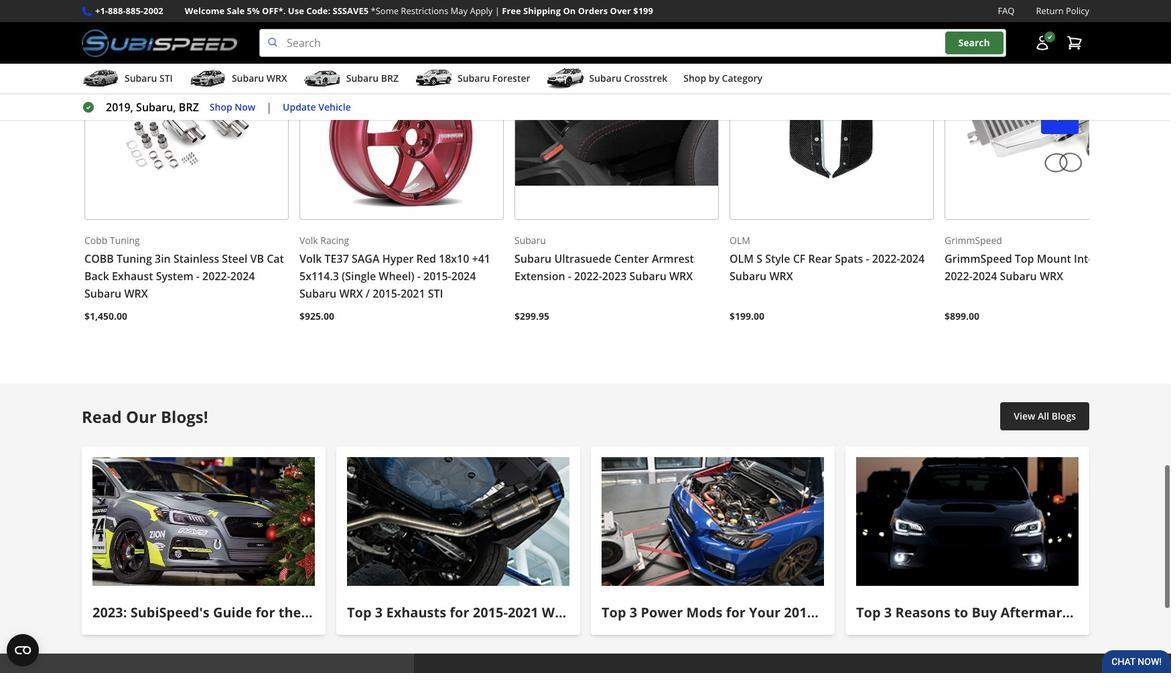 Task type: locate. For each thing, give the bounding box(es) containing it.
888-
[[108, 5, 126, 17]]

18x10
[[439, 251, 470, 266]]

1 vertical spatial shop
[[210, 100, 232, 113]]

1 horizontal spatial 2015-
[[424, 269, 452, 284]]

olmb.47011.1 olm s style carbon fiber rear spats - 2022+ subaru wrx, image
[[730, 16, 935, 220]]

1 horizontal spatial 3
[[630, 604, 638, 622]]

1 vertical spatial grimmspeed
[[945, 251, 1013, 266]]

- inside olm olm s style cf rear spats - 2022-2024 subaru wrx
[[867, 251, 870, 266]]

forester
[[493, 72, 531, 85]]

shop
[[684, 72, 707, 85], [210, 100, 232, 113]]

sti
[[160, 72, 173, 85], [428, 286, 443, 301]]

top 3 exhausts for 2015-2021 wrx/sti
[[347, 604, 598, 622]]

under
[[884, 604, 925, 622]]

olm
[[730, 234, 751, 247], [730, 251, 754, 266]]

subj2010vc001 subaru ultrasuede center armrest extension - 2022+ subaru wrx, image
[[515, 16, 719, 220]]

2023:
[[93, 604, 127, 622]]

hyper
[[383, 251, 414, 266]]

mods
[[687, 604, 723, 622]]

volk up 5x114.3
[[300, 251, 322, 266]]

2019, subaru, brz
[[106, 100, 199, 115]]

0 vertical spatial |
[[495, 5, 500, 17]]

te37
[[325, 251, 349, 266]]

0 horizontal spatial sti
[[160, 72, 173, 85]]

by
[[709, 72, 720, 85]]

3 left exhausts
[[375, 604, 383, 622]]

2024 inside cobb tuning cobb tuning 3in stainless steel vb cat back exhaust system - 2022-2024 subaru wrx
[[231, 269, 255, 284]]

top 3 reasons to buy aftermarket lighting for y
[[857, 604, 1172, 622]]

center
[[615, 251, 649, 266]]

sti up subaru,
[[160, 72, 173, 85]]

for left your
[[726, 604, 746, 622]]

top for top 3 reasons to buy aftermarket lighting for y
[[857, 604, 881, 622]]

+1-888-885-2002 link
[[95, 4, 163, 18]]

wrx inside grimmspeed grimmspeed top mount intercooler - 2022-2024 subaru wrx
[[1040, 269, 1064, 284]]

subaru forester
[[458, 72, 531, 85]]

wrx down mount
[[1040, 269, 1064, 284]]

wrx left /
[[340, 286, 363, 301]]

0 vertical spatial shop
[[684, 72, 707, 85]]

2022- inside olm olm s style cf rear spats - 2022-2024 subaru wrx
[[873, 251, 901, 266]]

2 for from the left
[[450, 604, 470, 622]]

brz right subaru,
[[179, 100, 199, 115]]

extension
[[515, 269, 566, 284]]

3 left the power
[[630, 604, 638, 622]]

- down stainless
[[196, 269, 200, 284]]

2024 inside volk racing volk te37 saga hyper red 18x10 +41 5x114.3 (single wheel) - 2015-2024 subaru wrx / 2015-2021 sti
[[452, 269, 476, 284]]

2 olm from the top
[[730, 251, 754, 266]]

1 olm from the top
[[730, 234, 751, 247]]

shipping
[[524, 5, 561, 17]]

2023: subispeed's guide for the holidays link
[[82, 447, 362, 635]]

2021 down wheel) at the left of the page
[[401, 286, 425, 301]]

2 3 from the left
[[630, 604, 638, 622]]

shop left by
[[684, 72, 707, 85]]

wrx up update
[[267, 72, 287, 85]]

volk left racing at the left top
[[300, 234, 318, 247]]

1 horizontal spatial shop
[[684, 72, 707, 85]]

button image
[[1035, 35, 1051, 51]]

2022- right spats
[[873, 251, 901, 266]]

shop left "now"
[[210, 100, 232, 113]]

2024 up $899.00 on the top
[[973, 269, 998, 284]]

3 for exhausts
[[375, 604, 383, 622]]

subaru crosstrek
[[590, 72, 668, 85]]

top left exhausts
[[347, 604, 372, 622]]

wrx down style
[[770, 269, 794, 284]]

0 vertical spatial olm
[[730, 234, 751, 247]]

shop now
[[210, 100, 256, 113]]

grm113049 grimmspeed top mount intercooler 2022+ subaru wrx, image
[[945, 16, 1150, 220]]

your
[[750, 604, 781, 622]]

2 vertical spatial 2015-
[[473, 604, 508, 622]]

- inside grimmspeed grimmspeed top mount intercooler - 2022-2024 subaru wrx
[[1135, 251, 1138, 266]]

1 vertical spatial olm
[[730, 251, 754, 266]]

tuning right cobb
[[110, 234, 140, 247]]

0 vertical spatial 2015-
[[424, 269, 452, 284]]

stainless
[[174, 251, 219, 266]]

brz left 'a subaru forester thumbnail image'
[[381, 72, 399, 85]]

sti inside volk racing volk te37 saga hyper red 18x10 +41 5x114.3 (single wheel) - 2015-2024 subaru wrx / 2015-2021 sti
[[428, 286, 443, 301]]

wrx inside 'subaru subaru ultrasuede center armrest extension - 2022-2023 subaru wrx'
[[670, 269, 693, 284]]

orders
[[578, 5, 608, 17]]

search input field
[[260, 29, 1007, 57]]

update
[[283, 100, 316, 113]]

on
[[563, 5, 576, 17]]

3 3 from the left
[[885, 604, 893, 622]]

2 horizontal spatial 3
[[885, 604, 893, 622]]

2022- down ultrasuede
[[575, 269, 603, 284]]

volk
[[300, 234, 318, 247], [300, 251, 322, 266]]

2022- down steel
[[203, 269, 231, 284]]

2024 right spats
[[901, 251, 925, 266]]

2024 down steel
[[231, 269, 255, 284]]

2024
[[901, 251, 925, 266], [231, 269, 255, 284], [452, 269, 476, 284], [973, 269, 998, 284]]

exhaust
[[112, 269, 153, 284]]

restrictions
[[401, 5, 449, 17]]

cobb tuning cobb tuning 3in stainless steel vb cat back exhaust system - 2022-2024 subaru wrx
[[84, 234, 284, 301]]

1 3 from the left
[[375, 604, 383, 622]]

ultrasuede
[[555, 251, 612, 266]]

1 horizontal spatial sti
[[428, 286, 443, 301]]

wrx inside olm olm s style cf rear spats - 2022-2024 subaru wrx
[[770, 269, 794, 284]]

blogs
[[1052, 409, 1077, 422]]

3 left reasons
[[885, 604, 893, 622]]

tuning
[[110, 234, 140, 247], [117, 251, 152, 266]]

- down ultrasuede
[[568, 269, 572, 284]]

top
[[1016, 251, 1035, 266], [347, 604, 372, 622], [602, 604, 627, 622], [857, 604, 881, 622]]

to
[[955, 604, 969, 622]]

0 horizontal spatial shop
[[210, 100, 232, 113]]

2021 left wrx/sti
[[508, 604, 539, 622]]

top left mount
[[1016, 251, 1035, 266]]

- right spats
[[867, 251, 870, 266]]

1 horizontal spatial 2021
[[508, 604, 539, 622]]

brz inside dropdown button
[[381, 72, 399, 85]]

for left under
[[861, 604, 880, 622]]

1 horizontal spatial brz
[[381, 72, 399, 85]]

1 vertical spatial 2021
[[508, 604, 539, 622]]

1 horizontal spatial |
[[495, 5, 500, 17]]

wrx/sti
[[542, 604, 598, 622]]

top 3 reasons to buy aftermarket lighting for y link
[[846, 447, 1172, 635]]

+41
[[472, 251, 491, 266]]

subaru,
[[136, 100, 176, 115]]

top left under
[[857, 604, 881, 622]]

1 vertical spatial sti
[[428, 286, 443, 301]]

saga
[[352, 251, 380, 266]]

wrx down "exhaust"
[[124, 286, 148, 301]]

2021
[[401, 286, 425, 301], [508, 604, 539, 622]]

0 horizontal spatial |
[[266, 100, 272, 115]]

subaru
[[125, 72, 157, 85], [232, 72, 264, 85], [346, 72, 379, 85], [458, 72, 490, 85], [590, 72, 622, 85], [515, 234, 546, 247], [515, 251, 552, 266], [630, 269, 667, 284], [730, 269, 767, 284], [1001, 269, 1038, 284], [84, 286, 122, 301], [300, 286, 337, 301]]

lighting
[[1088, 604, 1143, 622]]

vb
[[250, 251, 264, 266]]

a subaru sti thumbnail image image
[[82, 68, 119, 89]]

cf
[[794, 251, 806, 266]]

1 vertical spatial volk
[[300, 251, 322, 266]]

shop by category
[[684, 72, 763, 85]]

0 vertical spatial sti
[[160, 72, 173, 85]]

subaru wrx button
[[189, 66, 287, 93]]

0 vertical spatial volk
[[300, 234, 318, 247]]

+1-888-885-2002
[[95, 5, 163, 17]]

wrx inside cobb tuning cobb tuning 3in stainless steel vb cat back exhaust system - 2022-2024 subaru wrx
[[124, 286, 148, 301]]

2024 down 18x10
[[452, 269, 476, 284]]

for right exhausts
[[450, 604, 470, 622]]

tuning up "exhaust"
[[117, 251, 152, 266]]

subaru inside volk racing volk te37 saga hyper red 18x10 +41 5x114.3 (single wheel) - 2015-2024 subaru wrx / 2015-2021 sti
[[300, 286, 337, 301]]

search button
[[946, 32, 1004, 54]]

0 horizontal spatial brz
[[179, 100, 199, 115]]

a subaru brz thumbnail image image
[[304, 68, 341, 89]]

- inside cobb tuning cobb tuning 3in stainless steel vb cat back exhaust system - 2022-2024 subaru wrx
[[196, 269, 200, 284]]

0 horizontal spatial 2021
[[401, 286, 425, 301]]

top 3 power mods for your 2015+ wrx for under $500 link
[[591, 447, 959, 635]]

1 vertical spatial 2015-
[[373, 286, 401, 301]]

a subaru crosstrek thumbnail image image
[[547, 68, 584, 89]]

style
[[766, 251, 791, 266]]

top 3 exhausts for 2015-2021 wrx/sti link
[[337, 447, 598, 635]]

the
[[279, 604, 301, 622]]

wrx down armrest
[[670, 269, 693, 284]]

subaru wrx
[[232, 72, 287, 85]]

2015-
[[424, 269, 452, 284], [373, 286, 401, 301], [473, 604, 508, 622]]

shop inside dropdown button
[[684, 72, 707, 85]]

- down red
[[417, 269, 421, 284]]

2002
[[143, 5, 163, 17]]

- right intercooler
[[1135, 251, 1138, 266]]

2022- up $899.00 on the top
[[945, 269, 973, 284]]

for left the y
[[1146, 604, 1166, 622]]

|
[[495, 5, 500, 17], [266, 100, 272, 115]]

2024 inside grimmspeed grimmspeed top mount intercooler - 2022-2024 subaru wrx
[[973, 269, 998, 284]]

$199.00
[[730, 310, 765, 322]]

cob516100 cobb tuning 3in stainless steel vb cat back exhaust system 22+ subaru wrx, image
[[84, 16, 289, 220]]

0 vertical spatial grimmspeed
[[945, 234, 1003, 247]]

sti down red
[[428, 286, 443, 301]]

subaru sti button
[[82, 66, 173, 93]]

0 vertical spatial brz
[[381, 72, 399, 85]]

for left the
[[256, 604, 275, 622]]

- inside 'subaru subaru ultrasuede center armrest extension - 2022-2023 subaru wrx'
[[568, 269, 572, 284]]

grimmspeed grimmspeed top mount intercooler - 2022-2024 subaru wrx
[[945, 234, 1138, 284]]

racing
[[321, 234, 349, 247]]

1 vertical spatial tuning
[[117, 251, 152, 266]]

| left the free
[[495, 5, 500, 17]]

| right "now"
[[266, 100, 272, 115]]

0 vertical spatial 2021
[[401, 286, 425, 301]]

top right wrx/sti
[[602, 604, 627, 622]]

our
[[126, 405, 157, 427]]

code:
[[307, 5, 331, 17]]

3
[[375, 604, 383, 622], [630, 604, 638, 622], [885, 604, 893, 622]]

top for top 3 exhausts for 2015-2021 wrx/sti
[[347, 604, 372, 622]]

2022- inside 'subaru subaru ultrasuede center armrest extension - 2022-2023 subaru wrx'
[[575, 269, 603, 284]]

0 horizontal spatial 3
[[375, 604, 383, 622]]



Task type: describe. For each thing, give the bounding box(es) containing it.
apply
[[470, 5, 493, 17]]

cobb
[[84, 234, 108, 247]]

view
[[1015, 409, 1036, 422]]

1 for from the left
[[256, 604, 275, 622]]

vehicle
[[319, 100, 351, 113]]

system
[[156, 269, 194, 284]]

2015+
[[785, 604, 823, 622]]

read our blogs!
[[82, 405, 208, 427]]

wheel)
[[379, 269, 415, 284]]

read
[[82, 405, 122, 427]]

wrx/sti aftermarket light image
[[857, 457, 1079, 586]]

blogs!
[[161, 405, 208, 427]]

category
[[722, 72, 763, 85]]

2 horizontal spatial 2015-
[[473, 604, 508, 622]]

top 3 power mods for your 2015+ wrx for under $500
[[602, 604, 959, 622]]

off*.
[[262, 5, 286, 17]]

rear
[[809, 251, 833, 266]]

subaru crosstrek button
[[547, 66, 668, 93]]

mount
[[1038, 251, 1072, 266]]

free
[[502, 5, 521, 17]]

cobb
[[84, 251, 114, 266]]

now
[[235, 100, 256, 113]]

*some
[[371, 5, 399, 17]]

$899.00
[[945, 310, 980, 322]]

+1-
[[95, 5, 108, 17]]

update vehicle button
[[283, 100, 351, 115]]

open widget image
[[7, 634, 39, 666]]

4 for from the left
[[861, 604, 880, 622]]

sti inside dropdown button
[[160, 72, 173, 85]]

1 vertical spatial brz
[[179, 100, 199, 115]]

subaru inside olm olm s style cf rear spats - 2022-2024 subaru wrx
[[730, 269, 767, 284]]

sssave5
[[333, 5, 369, 17]]

reasons
[[896, 604, 951, 622]]

- inside volk racing volk te37 saga hyper red 18x10 +41 5x114.3 (single wheel) - 2015-2024 subaru wrx / 2015-2021 sti
[[417, 269, 421, 284]]

$925.00
[[300, 310, 335, 322]]

1 grimmspeed from the top
[[945, 234, 1003, 247]]

1 volk from the top
[[300, 234, 318, 247]]

top for top 3 power mods for your 2015+ wrx for under $500
[[602, 604, 627, 622]]

subaru inside cobb tuning cobb tuning 3in stainless steel vb cat back exhaust system - 2022-2024 subaru wrx
[[84, 286, 122, 301]]

2 volk from the top
[[300, 251, 322, 266]]

volk racing volk te37 saga hyper red 18x10 +41 5x114.3 (single wheel) - 2015-2024 subaru wrx / 2015-2021 sti
[[300, 234, 491, 301]]

0 horizontal spatial 2015-
[[373, 286, 401, 301]]

1 vertical spatial |
[[266, 100, 272, 115]]

steel
[[222, 251, 248, 266]]

welcome sale 5% off*. use code: sssave5 *some restrictions may apply | free shipping on orders over $199
[[185, 5, 654, 17]]

aftermarket
[[1001, 604, 1085, 622]]

0 vertical spatial tuning
[[110, 234, 140, 247]]

exhausts
[[386, 604, 447, 622]]

5 for from the left
[[1146, 604, 1166, 622]]

holidays
[[305, 604, 362, 622]]

wrx/sti exhaust image
[[347, 457, 570, 586]]

top inside grimmspeed grimmspeed top mount intercooler - 2022-2024 subaru wrx
[[1016, 251, 1035, 266]]

wrx right 2015+
[[826, 604, 857, 622]]

subaru subaru ultrasuede center armrest extension - 2022-2023 subaru wrx
[[515, 234, 694, 284]]

2021 inside volk racing volk te37 saga hyper red 18x10 +41 5x114.3 (single wheel) - 2015-2024 subaru wrx / 2015-2021 sti
[[401, 286, 425, 301]]

3 for reasons
[[885, 604, 893, 622]]

power
[[641, 604, 683, 622]]

$500
[[929, 604, 959, 622]]

shop for shop by category
[[684, 72, 707, 85]]

(single
[[342, 269, 376, 284]]

subaru sti
[[125, 72, 173, 85]]

wrx/sti interior image
[[93, 457, 315, 586]]

2022- inside cobb tuning cobb tuning 3in stainless steel vb cat back exhaust system - 2022-2024 subaru wrx
[[203, 269, 231, 284]]

all
[[1039, 409, 1050, 422]]

2019,
[[106, 100, 133, 115]]

search
[[959, 36, 991, 49]]

$299.95
[[515, 310, 550, 322]]

buy
[[972, 604, 998, 622]]

subaru inside dropdown button
[[458, 72, 490, 85]]

return policy link
[[1037, 4, 1090, 18]]

885-
[[126, 5, 143, 17]]

3 for power
[[630, 604, 638, 622]]

may
[[451, 5, 468, 17]]

faq
[[999, 5, 1015, 17]]

back
[[84, 269, 109, 284]]

$199
[[634, 5, 654, 17]]

subaru forester button
[[415, 66, 531, 93]]

intercooler
[[1075, 251, 1132, 266]]

policy
[[1067, 5, 1090, 17]]

subispeed logo image
[[82, 29, 238, 57]]

3 for from the left
[[726, 604, 746, 622]]

a subaru forester thumbnail image image
[[415, 68, 453, 89]]

5%
[[247, 5, 260, 17]]

sale
[[227, 5, 245, 17]]

$1,450.00
[[84, 310, 127, 322]]

subaru brz
[[346, 72, 399, 85]]

use
[[288, 5, 304, 17]]

update vehicle
[[283, 100, 351, 113]]

view all blogs link
[[1001, 402, 1090, 431]]

spats
[[835, 251, 864, 266]]

faq link
[[999, 4, 1015, 18]]

vlkwvdgy41ehr volk te37 saga hyper red 18x10 +41 - 2015+ wrx / 2015+ stix4, image
[[300, 16, 504, 220]]

return
[[1037, 5, 1064, 17]]

wrx inside volk racing volk te37 saga hyper red 18x10 +41 5x114.3 (single wheel) - 2015-2024 subaru wrx / 2015-2021 sti
[[340, 286, 363, 301]]

2022- inside grimmspeed grimmspeed top mount intercooler - 2022-2024 subaru wrx
[[945, 269, 973, 284]]

subaru inside grimmspeed grimmspeed top mount intercooler - 2022-2024 subaru wrx
[[1001, 269, 1038, 284]]

shop for shop now
[[210, 100, 232, 113]]

crosstrek
[[625, 72, 668, 85]]

a subaru wrx thumbnail image image
[[189, 68, 227, 89]]

2024 inside olm olm s style cf rear spats - 2022-2024 subaru wrx
[[901, 251, 925, 266]]

olm olm s style cf rear spats - 2022-2024 subaru wrx
[[730, 234, 925, 284]]

view all blogs
[[1015, 409, 1077, 422]]

wrx inside dropdown button
[[267, 72, 287, 85]]

3in
[[155, 251, 171, 266]]

wrx/sti engine bay image
[[602, 457, 825, 586]]

welcome
[[185, 5, 225, 17]]

2 grimmspeed from the top
[[945, 251, 1013, 266]]



Task type: vqa. For each thing, say whether or not it's contained in the screenshot.
Shop for Shop by Category
yes



